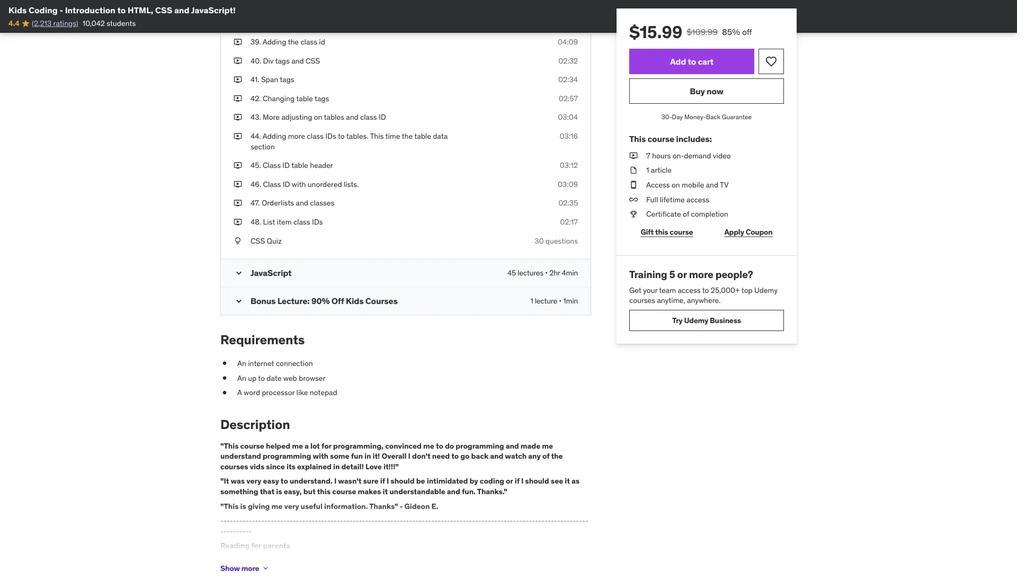 Task type: describe. For each thing, give the bounding box(es) containing it.
wish
[[481, 556, 496, 565]]

a
[[237, 388, 242, 397]]

to left the go
[[452, 451, 459, 461]]

xsmall image for 41. span tags
[[234, 74, 242, 85]]

xsmall image left a
[[220, 388, 229, 398]]

span
[[261, 75, 278, 84]]

lifetime
[[660, 195, 685, 204]]

tags for div
[[275, 56, 290, 65]]

tables
[[324, 112, 344, 122]]

2 horizontal spatial a
[[522, 566, 526, 572]]

thanks"
[[369, 501, 398, 511]]

into
[[507, 566, 520, 572]]

since
[[266, 462, 285, 471]]

completion
[[691, 209, 728, 219]]

understand.
[[290, 476, 333, 486]]

0 vertical spatial table
[[296, 94, 313, 103]]

• for bonus lecture: 90% off kids courses
[[559, 296, 562, 306]]

0 horizontal spatial i
[[334, 476, 337, 486]]

much
[[298, 556, 316, 565]]

and down 46. class id with unordered lists.
[[296, 198, 308, 208]]

changing
[[263, 94, 295, 103]]

money-
[[685, 113, 706, 121]]

course up understand
[[240, 441, 264, 451]]

class for item
[[293, 217, 310, 227]]

0 horizontal spatial very
[[246, 476, 261, 486]]

this inside "this course helped me a lot for programming, convinced me to do programming and made me understand programming with some fun in it! overall i don't need to go back and watch any of the courses vids since its explained in detail! love it!!!" "it was very easy to understand. i wasn't sure if i should be intimidated by coding or if i should see it as something that is easy, but this course makes it understandable and fun. thanks." "this is giving me very useful information. thanks" - gideon e. --------------------------------------------------------------------------------------------------------------------- ---------- reading for parents do your kids spend too much time on the computer, phone or tablet? don't you wish they could do something more productive? why not get them to learn a life long valuable skill that will lead them into a career that pays
[[317, 487, 331, 496]]

training 5 or more people? get your team access to 25,000+ top udemy courses anytime, anywhere.
[[629, 268, 778, 305]]

2 vertical spatial css
[[251, 236, 265, 246]]

1 horizontal spatial i
[[387, 476, 389, 486]]

id for unordered
[[283, 179, 290, 189]]

anywhere.
[[687, 296, 721, 305]]

understandable
[[390, 487, 445, 496]]

and down intimidated
[[447, 487, 460, 496]]

1 vertical spatial or
[[506, 476, 513, 486]]

any
[[528, 451, 541, 461]]

to right up
[[258, 373, 265, 383]]

0 vertical spatial in
[[365, 451, 371, 461]]

by
[[470, 476, 478, 486]]

information.
[[324, 501, 368, 511]]

try udemy business
[[672, 316, 741, 325]]

sure
[[363, 476, 379, 486]]

to inside training 5 or more people? get your team access to 25,000+ top udemy courses anytime, anywhere.
[[702, 285, 709, 295]]

48.
[[251, 217, 261, 227]]

1 horizontal spatial of
[[683, 209, 689, 219]]

a word processor like notepad
[[237, 388, 337, 397]]

intimidated
[[427, 476, 468, 486]]

this inside the 44. adding more class ids to tables. this time the table data section
[[370, 131, 384, 141]]

45.
[[251, 161, 261, 170]]

gideon
[[405, 501, 430, 511]]

0 vertical spatial access
[[687, 195, 710, 204]]

with inside "this course helped me a lot for programming, convinced me to do programming and made me understand programming with some fun in it! overall i don't need to go back and watch any of the courses vids since its explained in detail! love it!!!" "it was very easy to understand. i wasn't sure if i should be intimidated by coding or if i should see it as something that is easy, but this course makes it understandable and fun. thanks." "this is giving me very useful information. thanks" - gideon e. --------------------------------------------------------------------------------------------------------------------- ---------- reading for parents do your kids spend too much time on the computer, phone or tablet? don't you wish they could do something more productive? why not get them to learn a life long valuable skill that will lead them into a career that pays
[[313, 451, 328, 461]]

03:12
[[560, 161, 578, 170]]

to inside button
[[688, 56, 696, 67]]

$15.99 $109.99 85% off
[[629, 21, 752, 42]]

0 vertical spatial css
[[155, 5, 172, 15]]

1 horizontal spatial something
[[544, 556, 579, 565]]

1 horizontal spatial a
[[367, 566, 371, 572]]

the right any
[[551, 451, 563, 461]]

and left tv
[[706, 180, 719, 190]]

to inside the 44. adding more class ids to tables. this time the table data section
[[338, 131, 345, 141]]

1 horizontal spatial that
[[445, 566, 458, 572]]

could
[[514, 556, 532, 565]]

wishlist image
[[765, 55, 778, 68]]

bonus lecture: 90% off kids courses
[[251, 295, 398, 306]]

me right giving
[[272, 501, 283, 511]]

more inside the 44. adding more class ids to tables. this time the table data section
[[288, 131, 305, 141]]

(2,213
[[32, 18, 52, 28]]

41.
[[251, 75, 259, 84]]

ids for more
[[325, 131, 336, 141]]

more inside "this course helped me a lot for programming, convinced me to do programming and made me understand programming with some fun in it! overall i don't need to go back and watch any of the courses vids since its explained in detail! love it!!!" "it was very easy to understand. i wasn't sure if i should be intimidated by coding or if i should see it as something that is easy, but this course makes it understandable and fun. thanks." "this is giving me very useful information. thanks" - gideon e. --------------------------------------------------------------------------------------------------------------------- ---------- reading for parents do your kids spend too much time on the computer, phone or tablet? don't you wish they could do something more productive? why not get them to learn a life long valuable skill that will lead them into a career that pays
[[220, 566, 238, 572]]

1min
[[563, 296, 578, 306]]

see
[[551, 476, 563, 486]]

apply coupon
[[725, 227, 773, 237]]

the up 40. div tags and css
[[288, 37, 299, 47]]

do
[[220, 556, 230, 565]]

2 vertical spatial table
[[292, 161, 308, 170]]

adding for 39.
[[263, 37, 286, 47]]

ids for item
[[312, 217, 323, 227]]

ratings)
[[53, 18, 78, 28]]

div
[[263, 56, 274, 65]]

02:34
[[559, 75, 578, 84]]

gift this course
[[641, 227, 693, 237]]

1 horizontal spatial this
[[629, 133, 646, 144]]

0 horizontal spatial a
[[305, 441, 309, 451]]

class for more
[[307, 131, 324, 141]]

1 article
[[646, 165, 672, 175]]

cart
[[698, 56, 714, 67]]

"it
[[220, 476, 229, 486]]

class up tables.
[[360, 112, 377, 122]]

1 vertical spatial is
[[240, 501, 246, 511]]

10,042 students
[[83, 18, 136, 28]]

"this course helped me a lot for programming, convinced me to do programming and made me understand programming with some fun in it! overall i don't need to go back and watch any of the courses vids since its explained in detail! love it!!!" "it was very easy to understand. i wasn't sure if i should be intimidated by coding or if i should see it as something that is easy, but this course makes it understandable and fun. thanks." "this is giving me very useful information. thanks" - gideon e. --------------------------------------------------------------------------------------------------------------------- ---------- reading for parents do your kids spend too much time on the computer, phone or tablet? don't you wish they could do something more productive? why not get them to learn a life long valuable skill that will lead them into a career that pays 
[[220, 441, 589, 572]]

04:09
[[558, 37, 578, 47]]

03:04
[[558, 112, 578, 122]]

but
[[303, 487, 316, 496]]

time inside the 44. adding more class ids to tables. this time the table data section
[[385, 131, 400, 141]]

demand
[[684, 151, 711, 160]]

fun
[[351, 451, 363, 461]]

vids
[[250, 462, 265, 471]]

makes
[[358, 487, 381, 496]]

data
[[433, 131, 448, 141]]

2 vertical spatial tags
[[315, 94, 329, 103]]

0 horizontal spatial in
[[333, 462, 340, 471]]

back
[[471, 451, 489, 461]]

or inside training 5 or more people? get your team access to 25,000+ top udemy courses anytime, anywhere.
[[677, 268, 687, 281]]

anytime,
[[657, 296, 685, 305]]

47. orderlists and classes
[[251, 198, 335, 208]]

41. span tags
[[251, 75, 294, 84]]

and down "39. adding the class id"
[[292, 56, 304, 65]]

small image for javascript
[[234, 268, 244, 278]]

0 horizontal spatial or
[[415, 556, 422, 565]]

43. more adjusting on tables and class id
[[251, 112, 386, 122]]

an internet connection
[[237, 359, 313, 368]]

udemy inside training 5 or more people? get your team access to 25,000+ top udemy courses anytime, anywhere.
[[755, 285, 778, 295]]

the inside the 44. adding more class ids to tables. this time the table data section
[[402, 131, 413, 141]]

buy now button
[[629, 78, 784, 104]]

its
[[287, 462, 296, 471]]

and left javascript!
[[174, 5, 189, 15]]

43.
[[251, 112, 261, 122]]

2hr
[[550, 268, 560, 278]]

id for header
[[283, 161, 290, 170]]

an up to date web browser
[[237, 373, 326, 383]]

0 horizontal spatial kids
[[8, 5, 27, 15]]

2 them from the left
[[488, 566, 505, 572]]

2 horizontal spatial i
[[408, 451, 411, 461]]

30-day money-back guarantee
[[662, 113, 752, 121]]

apply coupon button
[[713, 221, 784, 243]]

will
[[460, 566, 471, 572]]

44. adding more class ids to tables. this time the table data section
[[251, 131, 448, 151]]

people?
[[716, 268, 753, 281]]

class for 45.
[[263, 161, 281, 170]]

adding for 44.
[[263, 131, 286, 141]]

2 horizontal spatial that
[[550, 566, 563, 572]]

1 vertical spatial do
[[534, 556, 542, 565]]

an for an up to date web browser
[[237, 373, 246, 383]]

03:09
[[558, 179, 578, 189]]

includes:
[[676, 133, 712, 144]]

get
[[629, 285, 642, 295]]

internet
[[248, 359, 274, 368]]

orderlists
[[262, 198, 294, 208]]

0 vertical spatial something
[[220, 487, 258, 496]]

web
[[283, 373, 297, 383]]

1 vertical spatial kids
[[346, 295, 364, 306]]

0 vertical spatial for
[[322, 441, 332, 451]]

why
[[280, 566, 294, 572]]

48. list item class ids
[[251, 217, 323, 227]]

training
[[629, 268, 667, 281]]

to up easy,
[[281, 476, 288, 486]]

buy
[[690, 86, 705, 96]]

xsmall image for 40. div tags and css
[[234, 56, 242, 66]]

0 horizontal spatial with
[[292, 179, 306, 189]]



Task type: locate. For each thing, give the bounding box(es) containing it.
add
[[670, 56, 686, 67]]

• left '2hr'
[[545, 268, 548, 278]]

0 vertical spatial •
[[545, 268, 548, 278]]

xsmall image for 39. adding the class id
[[234, 37, 242, 47]]

that down the don't on the bottom left
[[445, 566, 458, 572]]

courses inside "this course helped me a lot for programming, convinced me to do programming and made me understand programming with some fun in it! overall i don't need to go back and watch any of the courses vids since its explained in detail! love it!!!" "it was very easy to understand. i wasn't sure if i should be intimidated by coding or if i should see it as something that is easy, but this course makes it understandable and fun. thanks." "this is giving me very useful information. thanks" - gideon e. --------------------------------------------------------------------------------------------------------------------- ---------- reading for parents do your kids spend too much time on the computer, phone or tablet? don't you wish they could do something more productive? why not get them to learn a life long valuable skill that will lead them into a career that pays
[[220, 462, 248, 471]]

a down could
[[522, 566, 526, 572]]

0 vertical spatial more
[[288, 131, 305, 141]]

0 horizontal spatial if
[[380, 476, 385, 486]]

-
[[60, 5, 63, 15], [400, 501, 403, 511], [220, 516, 224, 526], [224, 516, 227, 526], [227, 516, 230, 526], [230, 516, 233, 526], [233, 516, 236, 526], [236, 516, 239, 526], [239, 516, 242, 526], [242, 516, 246, 526], [246, 516, 249, 526], [249, 516, 252, 526], [252, 516, 255, 526], [255, 516, 258, 526], [258, 516, 261, 526], [261, 516, 264, 526], [264, 516, 268, 526], [268, 516, 271, 526], [271, 516, 274, 526], [274, 516, 277, 526], [277, 516, 280, 526], [280, 516, 283, 526], [283, 516, 287, 526], [287, 516, 290, 526], [290, 516, 293, 526], [293, 516, 296, 526], [296, 516, 299, 526], [299, 516, 302, 526], [302, 516, 305, 526], [305, 516, 309, 526], [309, 516, 312, 526], [312, 516, 315, 526], [315, 516, 318, 526], [318, 516, 321, 526], [321, 516, 324, 526], [324, 516, 327, 526], [327, 516, 331, 526], [331, 516, 334, 526], [334, 516, 337, 526], [337, 516, 340, 526], [340, 516, 343, 526], [343, 516, 346, 526], [346, 516, 349, 526], [349, 516, 353, 526], [353, 516, 356, 526], [356, 516, 359, 526], [359, 516, 362, 526], [362, 516, 365, 526], [365, 516, 368, 526], [368, 516, 372, 526], [372, 516, 375, 526], [375, 516, 378, 526], [378, 516, 381, 526], [381, 516, 384, 526], [384, 516, 387, 526], [387, 516, 390, 526], [390, 516, 394, 526], [394, 516, 397, 526], [397, 516, 400, 526], [400, 516, 403, 526], [403, 516, 406, 526], [406, 516, 409, 526], [409, 516, 412, 526], [412, 516, 416, 526], [416, 516, 419, 526], [419, 516, 422, 526], [422, 516, 425, 526], [425, 516, 428, 526], [428, 516, 431, 526], [431, 516, 434, 526], [434, 516, 438, 526], [438, 516, 441, 526], [441, 516, 444, 526], [444, 516, 447, 526], [447, 516, 450, 526], [450, 516, 453, 526], [453, 516, 457, 526], [457, 516, 460, 526], [460, 516, 463, 526], [463, 516, 466, 526], [466, 516, 469, 526], [469, 516, 472, 526], [472, 516, 475, 526], [475, 516, 479, 526], [479, 516, 482, 526], [482, 516, 485, 526], [485, 516, 488, 526], [488, 516, 491, 526], [491, 516, 494, 526], [494, 516, 497, 526], [497, 516, 501, 526], [501, 516, 504, 526], [504, 516, 507, 526], [507, 516, 510, 526], [510, 516, 513, 526], [513, 516, 516, 526], [516, 516, 519, 526], [519, 516, 523, 526], [523, 516, 526, 526], [526, 516, 529, 526], [529, 516, 532, 526], [532, 516, 535, 526], [535, 516, 538, 526], [538, 516, 542, 526], [542, 516, 545, 526], [545, 516, 548, 526], [548, 516, 551, 526], [551, 516, 554, 526], [554, 516, 557, 526], [557, 516, 560, 526], [560, 516, 564, 526], [564, 516, 567, 526], [567, 516, 570, 526], [570, 516, 573, 526], [573, 516, 576, 526], [576, 516, 579, 526], [579, 516, 582, 526], [582, 516, 586, 526], [586, 516, 589, 526], [220, 526, 224, 536], [224, 526, 227, 536], [227, 526, 230, 536], [230, 526, 233, 536], [233, 526, 236, 536], [236, 526, 239, 536], [239, 526, 242, 536], [242, 526, 246, 536], [246, 526, 249, 536], [249, 526, 252, 536]]

• for javascript
[[545, 268, 548, 278]]

course down certificate of completion
[[670, 227, 693, 237]]

xsmall image left 48.
[[234, 217, 242, 227]]

class left id
[[301, 37, 317, 47]]

your
[[643, 285, 658, 295], [232, 556, 246, 565]]

0 vertical spatial or
[[677, 268, 687, 281]]

now
[[707, 86, 724, 96]]

mobile
[[682, 180, 704, 190]]

02:32
[[559, 56, 578, 65]]

to up anywhere.
[[702, 285, 709, 295]]

course down wasn't
[[332, 487, 356, 496]]

your right get
[[643, 285, 658, 295]]

1 vertical spatial more
[[689, 268, 714, 281]]

to left tables.
[[338, 131, 345, 141]]

courses down get
[[629, 296, 655, 305]]

them right get
[[321, 566, 339, 572]]

a left lot
[[305, 441, 309, 451]]

90%
[[311, 295, 330, 306]]

2 small image from the top
[[234, 296, 244, 306]]

table inside the 44. adding more class ids to tables. this time the table data section
[[414, 131, 431, 141]]

45 lectures • 2hr 4min
[[508, 268, 578, 278]]

team
[[659, 285, 676, 295]]

questions
[[546, 236, 578, 246]]

xsmall image for 43. more adjusting on tables and class id
[[234, 112, 242, 123]]

tags up "43. more adjusting on tables and class id"
[[315, 94, 329, 103]]

time inside "this course helped me a lot for programming, convinced me to do programming and made me understand programming with some fun in it! overall i don't need to go back and watch any of the courses vids since its explained in detail! love it!!!" "it was very easy to understand. i wasn't sure if i should be intimidated by coding or if i should see it as something that is easy, but this course makes it understandable and fun. thanks." "this is giving me very useful information. thanks" - gideon e. --------------------------------------------------------------------------------------------------------------------- ---------- reading for parents do your kids spend too much time on the computer, phone or tablet? don't you wish they could do something more productive? why not get them to learn a life long valuable skill that will lead them into a career that pays
[[318, 556, 333, 565]]

you
[[468, 556, 479, 565]]

0 vertical spatial id
[[379, 112, 386, 122]]

small image for bonus lecture: 90% off kids courses
[[234, 296, 244, 306]]

5
[[670, 268, 675, 281]]

this course includes:
[[629, 133, 712, 144]]

fun.
[[462, 487, 476, 496]]

learn
[[349, 566, 365, 572]]

day
[[672, 113, 683, 121]]

1 horizontal spatial it
[[565, 476, 570, 486]]

spend
[[263, 556, 284, 565]]

1 vertical spatial on
[[672, 180, 680, 190]]

46. class id with unordered lists.
[[251, 179, 359, 189]]

go
[[461, 451, 470, 461]]

2 vertical spatial more
[[220, 566, 238, 572]]

1 horizontal spatial kids
[[346, 295, 364, 306]]

get
[[309, 566, 320, 572]]

to up students
[[117, 5, 126, 15]]

on left tables
[[314, 112, 322, 122]]

1 if from the left
[[380, 476, 385, 486]]

your inside training 5 or more people? get your team access to 25,000+ top udemy courses anytime, anywhere.
[[643, 285, 658, 295]]

css right html,
[[155, 5, 172, 15]]

2 horizontal spatial or
[[677, 268, 687, 281]]

more down "adjusting"
[[288, 131, 305, 141]]

or right 5
[[677, 268, 687, 281]]

1 vertical spatial time
[[318, 556, 333, 565]]

85%
[[722, 26, 740, 37]]

03:16
[[560, 131, 578, 141]]

them
[[321, 566, 339, 572], [488, 566, 505, 572]]

2 horizontal spatial more
[[689, 268, 714, 281]]

1 vertical spatial your
[[232, 556, 246, 565]]

1 horizontal spatial on
[[335, 556, 343, 565]]

44.
[[251, 131, 261, 141]]

0 vertical spatial with
[[292, 179, 306, 189]]

2 class from the top
[[263, 179, 281, 189]]

0 horizontal spatial more
[[220, 566, 238, 572]]

something
[[220, 487, 258, 496], [544, 556, 579, 565]]

try udemy business link
[[629, 310, 784, 331]]

0 horizontal spatial courses
[[220, 462, 248, 471]]

1 vertical spatial class
[[263, 179, 281, 189]]

off
[[332, 295, 344, 306]]

1 vertical spatial something
[[544, 556, 579, 565]]

access down mobile
[[687, 195, 710, 204]]

1 vertical spatial ids
[[312, 217, 323, 227]]

they
[[498, 556, 512, 565]]

0 vertical spatial on
[[314, 112, 322, 122]]

xsmall image left 1 article
[[629, 165, 638, 175]]

gift this course link
[[629, 221, 705, 243]]

description
[[220, 416, 290, 432]]

(2,213 ratings)
[[32, 18, 78, 28]]

hours
[[652, 151, 671, 160]]

0 vertical spatial adding
[[263, 37, 286, 47]]

tablet?
[[423, 556, 446, 565]]

0 vertical spatial time
[[385, 131, 400, 141]]

of inside "this course helped me a lot for programming, convinced me to do programming and made me understand programming with some fun in it! overall i don't need to go back and watch any of the courses vids since its explained in detail! love it!!!" "it was very easy to understand. i wasn't sure if i should be intimidated by coding or if i should see it as something that is easy, but this course makes it understandable and fun. thanks." "this is giving me very useful information. thanks" - gideon e. --------------------------------------------------------------------------------------------------------------------- ---------- reading for parents do your kids spend too much time on the computer, phone or tablet? don't you wish they could do something more productive? why not get them to learn a life long valuable skill that will lead them into a career that pays
[[543, 451, 550, 461]]

phone
[[392, 556, 413, 565]]

in left it!
[[365, 451, 371, 461]]

class inside the 44. adding more class ids to tables. this time the table data section
[[307, 131, 324, 141]]

small image
[[234, 268, 244, 278], [234, 296, 244, 306]]

valuable
[[401, 566, 428, 572]]

class right item
[[293, 217, 310, 227]]

class for the
[[301, 37, 317, 47]]

0 horizontal spatial is
[[240, 501, 246, 511]]

of right any
[[543, 451, 550, 461]]

add to cart
[[670, 56, 714, 67]]

1 horizontal spatial css
[[251, 236, 265, 246]]

kids coding - introduction to html, css and javascript!
[[8, 5, 236, 15]]

table
[[296, 94, 313, 103], [414, 131, 431, 141], [292, 161, 308, 170]]

javascript
[[251, 267, 292, 278]]

small image left bonus
[[234, 296, 244, 306]]

1 vertical spatial udemy
[[684, 316, 708, 325]]

"this up understand
[[220, 441, 239, 451]]

table up "adjusting"
[[296, 94, 313, 103]]

1 vertical spatial adding
[[263, 131, 286, 141]]

1 horizontal spatial ids
[[325, 131, 336, 141]]

video
[[713, 151, 731, 160]]

1 vertical spatial •
[[559, 296, 562, 306]]

or up "valuable"
[[415, 556, 422, 565]]

in down 'some'
[[333, 462, 340, 471]]

watch
[[505, 451, 527, 461]]

1 horizontal spatial 1
[[646, 165, 649, 175]]

a left life
[[367, 566, 371, 572]]

xsmall image left 39.
[[234, 37, 242, 47]]

1 horizontal spatial or
[[506, 476, 513, 486]]

them down wish
[[488, 566, 505, 572]]

lectures
[[518, 268, 544, 278]]

need
[[432, 451, 450, 461]]

access up anywhere.
[[678, 285, 701, 295]]

0 vertical spatial do
[[445, 441, 454, 451]]

tags right span at the left of the page
[[280, 75, 294, 84]]

0 vertical spatial "this
[[220, 441, 239, 451]]

to left learn on the bottom left of page
[[340, 566, 347, 572]]

and down programming and
[[490, 451, 503, 461]]

1 them from the left
[[321, 566, 339, 572]]

on inside "this course helped me a lot for programming, convinced me to do programming and made me understand programming with some fun in it! overall i don't need to go back and watch any of the courses vids since its explained in detail! love it!!!" "it was very easy to understand. i wasn't sure if i should be intimidated by coding or if i should see it as something that is easy, but this course makes it understandable and fun. thanks." "this is giving me very useful information. thanks" - gideon e. --------------------------------------------------------------------------------------------------------------------- ---------- reading for parents do your kids spend too much time on the computer, phone or tablet? don't you wish they could do something more productive? why not get them to learn a life long valuable skill that will lead them into a career that pays
[[335, 556, 343, 565]]

0 horizontal spatial udemy
[[684, 316, 708, 325]]

word
[[244, 388, 260, 397]]

02:57
[[559, 94, 578, 103]]

class right 45.
[[263, 161, 281, 170]]

1 vertical spatial very
[[284, 501, 299, 511]]

top
[[742, 285, 753, 295]]

i left should
[[387, 476, 389, 486]]

1 horizontal spatial your
[[643, 285, 658, 295]]

this
[[655, 227, 668, 237], [317, 487, 331, 496]]

very down easy,
[[284, 501, 299, 511]]

kids
[[8, 5, 27, 15], [346, 295, 364, 306]]

on up "full lifetime access"
[[672, 180, 680, 190]]

1 an from the top
[[237, 359, 246, 368]]

ids inside the 44. adding more class ids to tables. this time the table data section
[[325, 131, 336, 141]]

1 horizontal spatial very
[[284, 501, 299, 511]]

as
[[572, 476, 580, 486]]

0 horizontal spatial this
[[317, 487, 331, 496]]

1 vertical spatial with
[[313, 451, 328, 461]]

article
[[651, 165, 672, 175]]

xsmall image
[[234, 0, 242, 9], [234, 93, 242, 104], [234, 131, 242, 141], [629, 150, 638, 161], [234, 160, 242, 171], [234, 179, 242, 190], [629, 180, 638, 190], [629, 194, 638, 205], [234, 198, 242, 208], [629, 209, 638, 219], [234, 236, 242, 246], [220, 358, 229, 369], [220, 373, 229, 383], [261, 564, 270, 572]]

0 vertical spatial ids
[[325, 131, 336, 141]]

access inside training 5 or more people? get your team access to 25,000+ top udemy courses anytime, anywhere.
[[678, 285, 701, 295]]

0 horizontal spatial that
[[260, 487, 275, 496]]

1 vertical spatial of
[[543, 451, 550, 461]]

more up anywhere.
[[689, 268, 714, 281]]

0 vertical spatial small image
[[234, 268, 244, 278]]

connection
[[276, 359, 313, 368]]

skill
[[430, 566, 443, 572]]

more down do
[[220, 566, 238, 572]]

id down 45. class id table header
[[283, 179, 290, 189]]

your inside "this course helped me a lot for programming, convinced me to do programming and made me understand programming with some fun in it! overall i don't need to go back and watch any of the courses vids since its explained in detail! love it!!!" "it was very easy to understand. i wasn't sure if i should be intimidated by coding or if i should see it as something that is easy, but this course makes it understandable and fun. thanks." "this is giving me very useful information. thanks" - gideon e. --------------------------------------------------------------------------------------------------------------------- ---------- reading for parents do your kids spend too much time on the computer, phone or tablet? don't you wish they could do something more productive? why not get them to learn a life long valuable skill that will lead them into a career that pays
[[232, 556, 246, 565]]

i left don't
[[408, 451, 411, 461]]

buy now
[[690, 86, 724, 96]]

1 vertical spatial for
[[251, 541, 261, 551]]

2 "this from the top
[[220, 501, 239, 511]]

0 vertical spatial is
[[276, 487, 282, 496]]

0 vertical spatial it
[[565, 476, 570, 486]]

ids down tables
[[325, 131, 336, 141]]

• left 1min
[[559, 296, 562, 306]]

back
[[706, 113, 721, 121]]

this right gift
[[655, 227, 668, 237]]

course up hours
[[648, 133, 674, 144]]

tags right the div
[[275, 56, 290, 65]]

something up pays
[[544, 556, 579, 565]]

very down the vids
[[246, 476, 261, 486]]

39. adding the class id
[[251, 37, 325, 47]]

the up learn on the bottom left of page
[[345, 556, 355, 565]]

0 vertical spatial of
[[683, 209, 689, 219]]

0 horizontal spatial on
[[314, 112, 322, 122]]

1 left article on the top right of the page
[[646, 165, 649, 175]]

of down "full lifetime access"
[[683, 209, 689, 219]]

42.
[[251, 94, 261, 103]]

thanks."
[[477, 487, 507, 496]]

0 vertical spatial an
[[237, 359, 246, 368]]

id up 46. class id with unordered lists.
[[283, 161, 290, 170]]

0 vertical spatial tags
[[275, 56, 290, 65]]

1 vertical spatial id
[[283, 161, 290, 170]]

productive?
[[239, 566, 278, 572]]

that left pays
[[550, 566, 563, 572]]

coding
[[29, 5, 58, 15]]

0 horizontal spatial them
[[321, 566, 339, 572]]

0 horizontal spatial it
[[383, 487, 388, 496]]

1 horizontal spatial udemy
[[755, 285, 778, 295]]

0 vertical spatial class
[[263, 161, 281, 170]]

to up need
[[436, 441, 443, 451]]

0 horizontal spatial ids
[[312, 217, 323, 227]]

off
[[742, 26, 752, 37]]

do up need
[[445, 441, 454, 451]]

kids right off
[[346, 295, 364, 306]]

explained
[[297, 462, 332, 471]]

me up programming
[[292, 441, 303, 451]]

coding
[[480, 476, 504, 486]]

1 horizontal spatial time
[[385, 131, 400, 141]]

me up don't
[[423, 441, 434, 451]]

class down "43. more adjusting on tables and class id"
[[307, 131, 324, 141]]

if right sure
[[380, 476, 385, 486]]

•
[[545, 268, 548, 278], [559, 296, 562, 306]]

lecture
[[535, 296, 557, 306]]

with up 47. orderlists and classes
[[292, 179, 306, 189]]

very
[[246, 476, 261, 486], [284, 501, 299, 511]]

it up thanks"
[[383, 487, 388, 496]]

1 vertical spatial small image
[[234, 296, 244, 306]]

don't
[[448, 556, 466, 565]]

date
[[267, 373, 282, 383]]

class for 46.
[[263, 179, 281, 189]]

0 horizontal spatial this
[[370, 131, 384, 141]]

class
[[301, 37, 317, 47], [360, 112, 377, 122], [307, 131, 324, 141], [293, 217, 310, 227]]

ids down classes
[[312, 217, 323, 227]]

courses down understand
[[220, 462, 248, 471]]

0 vertical spatial this
[[655, 227, 668, 237]]

1 vertical spatial css
[[306, 56, 320, 65]]

classes
[[310, 198, 335, 208]]

0 horizontal spatial for
[[251, 541, 261, 551]]

xsmall image left the "40."
[[234, 56, 242, 66]]

2 vertical spatial on
[[335, 556, 343, 565]]

on-
[[673, 151, 684, 160]]

section
[[251, 142, 275, 151]]

an for an internet connection
[[237, 359, 246, 368]]

courses inside training 5 or more people? get your team access to 25,000+ top udemy courses anytime, anywhere.
[[629, 296, 655, 305]]

it left as
[[565, 476, 570, 486]]

id
[[379, 112, 386, 122], [283, 161, 290, 170], [283, 179, 290, 189]]

access
[[687, 195, 710, 204], [678, 285, 701, 295]]

id up the 44. adding more class ids to tables. this time the table data section
[[379, 112, 386, 122]]

0 horizontal spatial 1
[[531, 296, 533, 306]]

easy,
[[284, 487, 302, 496]]

if left i should
[[515, 476, 520, 486]]

xsmall image
[[234, 37, 242, 47], [234, 56, 242, 66], [234, 74, 242, 85], [234, 112, 242, 123], [629, 165, 638, 175], [234, 217, 242, 227], [220, 388, 229, 398]]

the left data
[[402, 131, 413, 141]]

0 vertical spatial your
[[643, 285, 658, 295]]

1 vertical spatial access
[[678, 285, 701, 295]]

be
[[416, 476, 425, 486]]

access
[[646, 180, 670, 190]]

lecture:
[[277, 295, 310, 306]]

1 adding from the top
[[263, 37, 286, 47]]

1 small image from the top
[[234, 268, 244, 278]]

your right do
[[232, 556, 246, 565]]

1 left "lecture"
[[531, 296, 533, 306]]

kids up the 4.4
[[8, 5, 27, 15]]

0 horizontal spatial do
[[445, 441, 454, 451]]

0 horizontal spatial css
[[155, 5, 172, 15]]

do
[[445, 441, 454, 451], [534, 556, 542, 565]]

1 for 1 article
[[646, 165, 649, 175]]

do up "career"
[[534, 556, 542, 565]]

1 vertical spatial in
[[333, 462, 340, 471]]

css down id
[[306, 56, 320, 65]]

2 adding from the top
[[263, 131, 286, 141]]

on
[[314, 112, 322, 122], [672, 180, 680, 190], [335, 556, 343, 565]]

1 horizontal spatial more
[[288, 131, 305, 141]]

adding right 39.
[[263, 37, 286, 47]]

0 vertical spatial 1
[[646, 165, 649, 175]]

2 vertical spatial id
[[283, 179, 290, 189]]

adding up the 'section'
[[263, 131, 286, 141]]

an left internet
[[237, 359, 246, 368]]

that
[[260, 487, 275, 496], [445, 566, 458, 572], [550, 566, 563, 572]]

this right but
[[317, 487, 331, 496]]

this inside gift this course link
[[655, 227, 668, 237]]

or right coding
[[506, 476, 513, 486]]

tags for span
[[280, 75, 294, 84]]

2 an from the top
[[237, 373, 246, 383]]

1 for 1 lecture • 1min
[[531, 296, 533, 306]]

1 horizontal spatial •
[[559, 296, 562, 306]]

i left wasn't
[[334, 476, 337, 486]]

certificate of completion
[[646, 209, 728, 219]]

try
[[672, 316, 683, 325]]

2 horizontal spatial css
[[306, 56, 320, 65]]

xsmall image for 48. list item class ids
[[234, 217, 242, 227]]

kids
[[248, 556, 261, 565]]

1 vertical spatial tags
[[280, 75, 294, 84]]

xsmall image left 41.
[[234, 74, 242, 85]]

and right tables
[[346, 112, 359, 122]]

1 horizontal spatial this
[[655, 227, 668, 237]]

adding inside the 44. adding more class ids to tables. this time the table data section
[[263, 131, 286, 141]]

0 horizontal spatial your
[[232, 556, 246, 565]]

table up 46. class id with unordered lists.
[[292, 161, 308, 170]]

1 vertical spatial table
[[414, 131, 431, 141]]

udemy right top
[[755, 285, 778, 295]]

1 class from the top
[[263, 161, 281, 170]]

40.
[[251, 56, 261, 65]]

2 if from the left
[[515, 476, 520, 486]]

more inside training 5 or more people? get your team access to 25,000+ top udemy courses anytime, anywhere.
[[689, 268, 714, 281]]

0 horizontal spatial of
[[543, 451, 550, 461]]

0 horizontal spatial time
[[318, 556, 333, 565]]

1 "this from the top
[[220, 441, 239, 451]]

me right made
[[542, 441, 553, 451]]

1 horizontal spatial in
[[365, 451, 371, 461]]

"this down "it
[[220, 501, 239, 511]]

lists.
[[344, 179, 359, 189]]

1 horizontal spatial is
[[276, 487, 282, 496]]

47.
[[251, 198, 260, 208]]

1 horizontal spatial them
[[488, 566, 505, 572]]

1 horizontal spatial do
[[534, 556, 542, 565]]



Task type: vqa. For each thing, say whether or not it's contained in the screenshot.
as in the bottom of the page
yes



